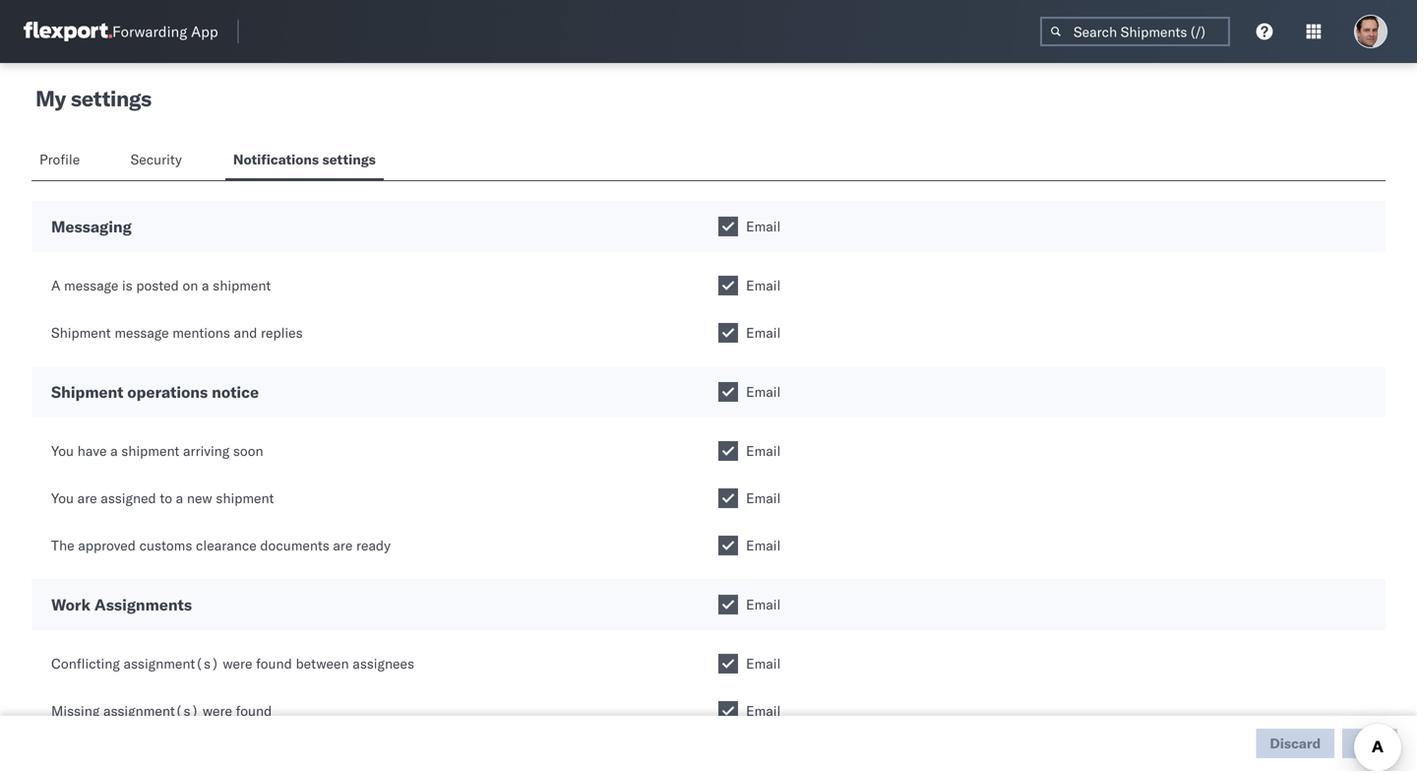 Task type: describe. For each thing, give the bounding box(es) containing it.
assignees
[[353, 655, 415, 672]]

email for conflicting assignment(s) were found between assignees
[[746, 655, 781, 672]]

my settings
[[35, 85, 151, 112]]

a message is posted on a shipment
[[51, 277, 271, 294]]

on
[[183, 277, 198, 294]]

0 horizontal spatial are
[[77, 489, 97, 507]]

documents
[[260, 537, 330, 554]]

have
[[77, 442, 107, 459]]

shipment for a
[[213, 277, 271, 294]]

notifications settings button
[[225, 142, 384, 180]]

operations
[[127, 382, 208, 402]]

missing
[[51, 702, 100, 719]]

shipment for shipment message mentions and replies
[[51, 324, 111, 341]]

Search Shipments (/) text field
[[1041, 17, 1231, 46]]

between
[[296, 655, 349, 672]]

you are assigned to a new shipment
[[51, 489, 274, 507]]

to
[[160, 489, 172, 507]]

settings for my settings
[[71, 85, 151, 112]]

is
[[122, 277, 133, 294]]

email for shipment operations notice
[[746, 383, 781, 400]]

email for shipment message mentions and replies
[[746, 324, 781, 341]]

1 vertical spatial are
[[333, 537, 353, 554]]

email for the approved customs clearance documents are ready
[[746, 537, 781, 554]]

2 vertical spatial a
[[176, 489, 183, 507]]

assignments
[[94, 595, 192, 614]]

clearance
[[196, 537, 257, 554]]

security
[[131, 151, 182, 168]]

shipment operations notice
[[51, 382, 259, 402]]

notifications
[[233, 151, 319, 168]]

work
[[51, 595, 91, 614]]

ready
[[356, 537, 391, 554]]

soon
[[233, 442, 263, 459]]

profile
[[39, 151, 80, 168]]

forwarding app
[[112, 22, 218, 41]]

you have a shipment arriving soon
[[51, 442, 263, 459]]

message for a
[[64, 277, 118, 294]]

customs
[[139, 537, 192, 554]]

2 horizontal spatial a
[[202, 277, 209, 294]]



Task type: vqa. For each thing, say whether or not it's contained in the screenshot.
bottom "House"
no



Task type: locate. For each thing, give the bounding box(es) containing it.
0 vertical spatial shipment
[[213, 277, 271, 294]]

assigned
[[101, 489, 156, 507]]

assignment(s) for missing
[[103, 702, 199, 719]]

0 vertical spatial found
[[256, 655, 292, 672]]

were for missing
[[203, 702, 232, 719]]

are left ready
[[333, 537, 353, 554]]

you for you have a shipment arriving soon
[[51, 442, 74, 459]]

found
[[256, 655, 292, 672], [236, 702, 272, 719]]

the approved customs clearance documents are ready
[[51, 537, 391, 554]]

1 horizontal spatial a
[[176, 489, 183, 507]]

forwarding
[[112, 22, 187, 41]]

arriving
[[183, 442, 230, 459]]

replies
[[261, 324, 303, 341]]

assignment(s) for conflicting
[[124, 655, 219, 672]]

a right have
[[110, 442, 118, 459]]

settings right my
[[71, 85, 151, 112]]

shipment for shipment operations notice
[[51, 382, 124, 402]]

mentions
[[173, 324, 230, 341]]

a right to in the left bottom of the page
[[176, 489, 183, 507]]

email
[[746, 218, 781, 235], [746, 277, 781, 294], [746, 324, 781, 341], [746, 383, 781, 400], [746, 442, 781, 459], [746, 489, 781, 507], [746, 537, 781, 554], [746, 596, 781, 613], [746, 655, 781, 672], [746, 702, 781, 719]]

found for conflicting assignment(s) were found between assignees
[[256, 655, 292, 672]]

my
[[35, 85, 66, 112]]

you for you are assigned to a new shipment
[[51, 489, 74, 507]]

assignment(s) up missing assignment(s) were found
[[124, 655, 219, 672]]

1 vertical spatial shipment
[[121, 442, 180, 459]]

0 vertical spatial are
[[77, 489, 97, 507]]

1 vertical spatial shipment
[[51, 382, 124, 402]]

8 email from the top
[[746, 596, 781, 613]]

the
[[51, 537, 75, 554]]

9 email from the top
[[746, 655, 781, 672]]

new
[[187, 489, 212, 507]]

3 email from the top
[[746, 324, 781, 341]]

1 horizontal spatial settings
[[323, 151, 376, 168]]

and
[[234, 324, 257, 341]]

are
[[77, 489, 97, 507], [333, 537, 353, 554]]

approved
[[78, 537, 136, 554]]

were down conflicting assignment(s) were found between assignees at the bottom of the page
[[203, 702, 232, 719]]

assignment(s)
[[124, 655, 219, 672], [103, 702, 199, 719]]

were
[[223, 655, 253, 672], [203, 702, 232, 719]]

1 email from the top
[[746, 218, 781, 235]]

security button
[[123, 142, 194, 180]]

you left have
[[51, 442, 74, 459]]

1 shipment from the top
[[51, 324, 111, 341]]

flexport. image
[[24, 22, 112, 41]]

2 shipment from the top
[[51, 382, 124, 402]]

message right a
[[64, 277, 118, 294]]

were for conflicting
[[223, 655, 253, 672]]

found left between
[[256, 655, 292, 672]]

notice
[[212, 382, 259, 402]]

4 email from the top
[[746, 383, 781, 400]]

1 vertical spatial you
[[51, 489, 74, 507]]

shipment up you are assigned to a new shipment
[[121, 442, 180, 459]]

email for work assignments
[[746, 596, 781, 613]]

2 you from the top
[[51, 489, 74, 507]]

10 email from the top
[[746, 702, 781, 719]]

work assignments
[[51, 595, 192, 614]]

email for you have a shipment arriving soon
[[746, 442, 781, 459]]

app
[[191, 22, 218, 41]]

settings inside button
[[323, 151, 376, 168]]

found down conflicting assignment(s) were found between assignees at the bottom of the page
[[236, 702, 272, 719]]

0 vertical spatial assignment(s)
[[124, 655, 219, 672]]

assignment(s) right missing
[[103, 702, 199, 719]]

shipment for new
[[216, 489, 274, 507]]

found for missing assignment(s) were found
[[236, 702, 272, 719]]

1 vertical spatial were
[[203, 702, 232, 719]]

0 vertical spatial you
[[51, 442, 74, 459]]

1 horizontal spatial are
[[333, 537, 353, 554]]

email for you are assigned to a new shipment
[[746, 489, 781, 507]]

shipment down a
[[51, 324, 111, 341]]

1 you from the top
[[51, 442, 74, 459]]

you
[[51, 442, 74, 459], [51, 489, 74, 507]]

message
[[64, 277, 118, 294], [115, 324, 169, 341]]

messaging
[[51, 217, 132, 236]]

were left between
[[223, 655, 253, 672]]

email for messaging
[[746, 218, 781, 235]]

message for shipment
[[115, 324, 169, 341]]

message down is
[[115, 324, 169, 341]]

a right on
[[202, 277, 209, 294]]

profile button
[[32, 142, 91, 180]]

1 vertical spatial assignment(s)
[[103, 702, 199, 719]]

0 vertical spatial settings
[[71, 85, 151, 112]]

shipment right new
[[216, 489, 274, 507]]

1 vertical spatial a
[[110, 442, 118, 459]]

0 vertical spatial message
[[64, 277, 118, 294]]

6 email from the top
[[746, 489, 781, 507]]

0 vertical spatial a
[[202, 277, 209, 294]]

1 vertical spatial found
[[236, 702, 272, 719]]

shipment up have
[[51, 382, 124, 402]]

settings
[[71, 85, 151, 112], [323, 151, 376, 168]]

0 vertical spatial shipment
[[51, 324, 111, 341]]

conflicting assignment(s) were found between assignees
[[51, 655, 415, 672]]

shipment up and
[[213, 277, 271, 294]]

settings right 'notifications'
[[323, 151, 376, 168]]

1 vertical spatial message
[[115, 324, 169, 341]]

0 horizontal spatial settings
[[71, 85, 151, 112]]

are left assigned
[[77, 489, 97, 507]]

a
[[51, 277, 60, 294]]

1 vertical spatial settings
[[323, 151, 376, 168]]

0 vertical spatial were
[[223, 655, 253, 672]]

None checkbox
[[719, 276, 739, 295], [719, 323, 739, 343], [719, 441, 739, 461], [719, 536, 739, 555], [719, 701, 739, 721], [719, 276, 739, 295], [719, 323, 739, 343], [719, 441, 739, 461], [719, 536, 739, 555], [719, 701, 739, 721]]

notifications settings
[[233, 151, 376, 168]]

shipment
[[213, 277, 271, 294], [121, 442, 180, 459], [216, 489, 274, 507]]

missing assignment(s) were found
[[51, 702, 272, 719]]

forwarding app link
[[24, 22, 218, 41]]

posted
[[136, 277, 179, 294]]

email for a message is posted on a shipment
[[746, 277, 781, 294]]

conflicting
[[51, 655, 120, 672]]

2 vertical spatial shipment
[[216, 489, 274, 507]]

email for missing assignment(s) were found
[[746, 702, 781, 719]]

settings for notifications settings
[[323, 151, 376, 168]]

5 email from the top
[[746, 442, 781, 459]]

2 email from the top
[[746, 277, 781, 294]]

shipment message mentions and replies
[[51, 324, 303, 341]]

a
[[202, 277, 209, 294], [110, 442, 118, 459], [176, 489, 183, 507]]

0 horizontal spatial a
[[110, 442, 118, 459]]

7 email from the top
[[746, 537, 781, 554]]

you up the
[[51, 489, 74, 507]]

shipment
[[51, 324, 111, 341], [51, 382, 124, 402]]

None checkbox
[[719, 217, 739, 236], [719, 382, 739, 402], [719, 488, 739, 508], [719, 595, 739, 614], [719, 654, 739, 674], [719, 217, 739, 236], [719, 382, 739, 402], [719, 488, 739, 508], [719, 595, 739, 614], [719, 654, 739, 674]]



